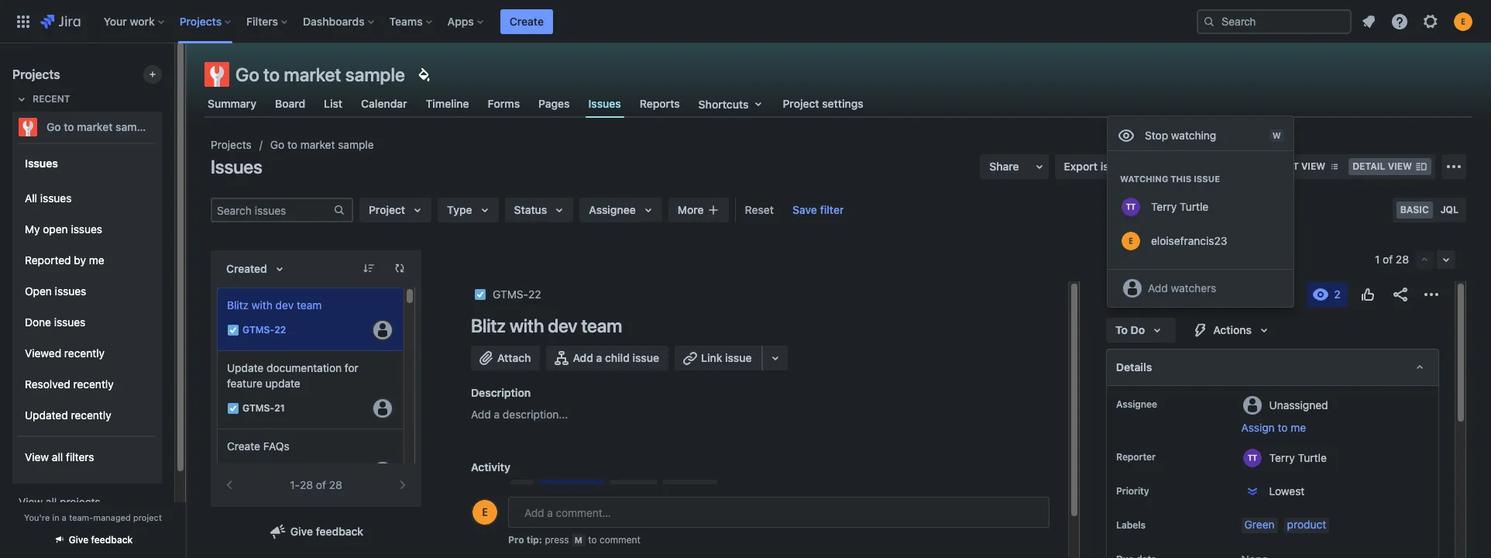Task type: locate. For each thing, give the bounding box(es) containing it.
0 horizontal spatial with
[[252, 298, 273, 312]]

timeline
[[426, 97, 469, 110]]

0 horizontal spatial view
[[1302, 160, 1326, 172]]

0 vertical spatial projects
[[180, 14, 222, 28]]

market up list link
[[284, 64, 341, 85]]

team up documentation
[[297, 298, 322, 312]]

give feedback down you're in a team-managed project at the bottom
[[69, 534, 133, 546]]

1 horizontal spatial turtle
[[1299, 451, 1328, 464]]

all inside view all filters link
[[52, 450, 63, 463]]

for
[[345, 361, 359, 374]]

turtle down assign to me button
[[1299, 451, 1328, 464]]

add
[[1149, 281, 1169, 295], [573, 351, 594, 364], [471, 408, 491, 421]]

with
[[252, 298, 273, 312], [510, 315, 544, 336]]

group containing issues
[[19, 143, 156, 482]]

group containing all issues
[[19, 178, 156, 436]]

blitz with dev team down the order by image
[[227, 298, 322, 312]]

0 vertical spatial team
[[297, 298, 322, 312]]

view for list view
[[1302, 160, 1326, 172]]

reporter pin to top. only you can see pinned fields. image
[[1159, 451, 1172, 463]]

all right show:
[[516, 482, 529, 495]]

teams button
[[385, 9, 438, 34]]

task image left gtms-22 link on the left of the page
[[474, 288, 487, 301]]

lowest
[[1270, 484, 1305, 498]]

recently down viewed recently "link"
[[73, 377, 114, 390]]

projects down summary link at the top left of page
[[211, 138, 252, 151]]

create right apps popup button
[[510, 14, 544, 28]]

menu bar
[[508, 480, 721, 498]]

0 vertical spatial gtms-
[[493, 288, 529, 301]]

details element
[[1107, 349, 1440, 386]]

1
[[1376, 253, 1381, 266]]

1 vertical spatial dev
[[548, 315, 578, 336]]

a right 'in'
[[62, 512, 67, 522]]

create for create
[[510, 14, 544, 28]]

0 horizontal spatial gtms-22
[[243, 324, 286, 336]]

gtms- down feature
[[243, 403, 275, 414]]

issues up viewed recently
[[54, 315, 86, 328]]

open share dialog image
[[1031, 157, 1049, 176]]

go to market sample up list link
[[236, 64, 405, 85]]

1 vertical spatial team
[[582, 315, 622, 336]]

terry down "assign to me"
[[1270, 451, 1296, 464]]

timeline link
[[423, 90, 472, 118]]

jira image
[[40, 12, 80, 31], [40, 12, 80, 31]]

2 horizontal spatial issues
[[589, 97, 621, 110]]

go to market sample link down "recent"
[[12, 112, 156, 143]]

open export issues dropdown image
[[1144, 157, 1163, 176]]

gtms- for blitz with dev team
[[243, 324, 275, 336]]

issues right pages
[[589, 97, 621, 110]]

pages link
[[536, 90, 573, 118]]

to down "watching"
[[1196, 160, 1206, 173]]

1 horizontal spatial add
[[573, 351, 594, 364]]

1 of 28
[[1376, 253, 1410, 266]]

blitz up attach button
[[471, 315, 506, 336]]

2 vertical spatial all
[[46, 495, 57, 508]]

import and bulk change issues image
[[1445, 157, 1464, 176]]

recently down resolved recently 'link'
[[71, 408, 111, 421]]

feedback down 1-28 of 28
[[316, 525, 364, 538]]

list down the w
[[1279, 160, 1300, 172]]

save filter button
[[784, 198, 854, 222]]

2 vertical spatial add
[[471, 408, 491, 421]]

dev down the order by image
[[276, 298, 294, 312]]

0 vertical spatial me
[[89, 253, 104, 266]]

all up my
[[25, 191, 37, 204]]

gtms- up update
[[243, 324, 275, 336]]

give feedback button
[[259, 519, 373, 544], [44, 527, 142, 553]]

issues down reported by me
[[55, 284, 86, 297]]

0 horizontal spatial add
[[471, 408, 491, 421]]

2 view from the left
[[1389, 160, 1413, 172]]

banner
[[0, 0, 1492, 43]]

managed
[[93, 512, 131, 522]]

0 horizontal spatial issue
[[633, 351, 660, 364]]

done
[[25, 315, 51, 328]]

gtms-22
[[493, 288, 542, 301], [243, 324, 286, 336]]

assign to me
[[1242, 421, 1307, 434]]

filter
[[820, 203, 844, 216]]

1 vertical spatial project
[[369, 203, 405, 216]]

to
[[1116, 323, 1129, 336]]

work log button
[[663, 480, 718, 498]]

recently down done issues link
[[64, 346, 105, 359]]

add inside button
[[573, 351, 594, 364]]

project inside project settings link
[[783, 97, 820, 110]]

1 horizontal spatial 22
[[529, 288, 542, 301]]

1 vertical spatial add
[[573, 351, 594, 364]]

view down updated
[[25, 450, 49, 463]]

1 horizontal spatial 28
[[329, 478, 342, 491]]

share image
[[1392, 285, 1411, 304]]

1 vertical spatial turtle
[[1299, 451, 1328, 464]]

recently inside updated recently link
[[71, 408, 111, 421]]

add a description...
[[471, 408, 568, 421]]

assignee
[[1117, 398, 1158, 410]]

issues inside "link"
[[55, 284, 86, 297]]

1 vertical spatial terry
[[1270, 451, 1296, 464]]

2 horizontal spatial a
[[596, 351, 603, 364]]

feedback down managed
[[91, 534, 133, 546]]

go to market sample down list link
[[270, 138, 374, 151]]

issues inside button
[[1101, 160, 1134, 173]]

notifications image
[[1360, 12, 1379, 31]]

1-
[[290, 478, 300, 491]]

2 vertical spatial projects
[[211, 138, 252, 151]]

issues for "go to market sample" link to the left
[[25, 156, 58, 169]]

add left child
[[573, 351, 594, 364]]

view inside group
[[25, 450, 49, 463]]

0 vertical spatial task image
[[474, 288, 487, 301]]

1-28 of 28
[[290, 478, 342, 491]]

1 horizontal spatial blitz
[[471, 315, 506, 336]]

go down board link
[[270, 138, 285, 151]]

issues down projects link
[[211, 156, 262, 177]]

add left "watchers" at the right bottom of the page
[[1149, 281, 1169, 295]]

0 horizontal spatial 22
[[274, 324, 286, 336]]

updated recently
[[25, 408, 111, 421]]

1 horizontal spatial terry
[[1270, 451, 1296, 464]]

1 horizontal spatial project
[[783, 97, 820, 110]]

open issues
[[25, 284, 86, 297]]

project
[[783, 97, 820, 110], [369, 203, 405, 216]]

task image for update documentation for feature update
[[227, 402, 239, 415]]

of
[[1384, 253, 1394, 266], [316, 478, 326, 491]]

turtle down this
[[1180, 200, 1209, 213]]

2 vertical spatial recently
[[71, 408, 111, 421]]

me
[[89, 253, 104, 266], [1291, 421, 1307, 434]]

to right m
[[588, 534, 597, 546]]

1 vertical spatial all
[[52, 450, 63, 463]]

all inside the view all projects link
[[46, 495, 57, 508]]

1 horizontal spatial me
[[1291, 421, 1307, 434]]

give down 1-
[[290, 525, 313, 538]]

projects button
[[175, 9, 237, 34]]

issues down all issues link
[[71, 222, 102, 235]]

1 vertical spatial a
[[494, 408, 500, 421]]

1 horizontal spatial gtms-22
[[493, 288, 542, 301]]

2 group from the top
[[19, 178, 156, 436]]

projects for projects link
[[211, 138, 252, 151]]

primary element
[[9, 0, 1197, 43]]

issues for projects link
[[211, 156, 262, 177]]

1 view from the left
[[1302, 160, 1326, 172]]

group
[[19, 143, 156, 482], [19, 178, 156, 436]]

0 horizontal spatial project
[[369, 203, 405, 216]]

collapse recent projects image
[[12, 90, 31, 109]]

reported by me
[[25, 253, 104, 266]]

1 vertical spatial gtms-
[[243, 324, 275, 336]]

me inside reported by me "link"
[[89, 253, 104, 266]]

0 vertical spatial blitz
[[227, 298, 249, 312]]

all up 'in'
[[46, 495, 57, 508]]

1 horizontal spatial view
[[1389, 160, 1413, 172]]

1 vertical spatial blitz with dev team
[[471, 315, 622, 336]]

terry down watching this issue
[[1152, 200, 1178, 213]]

go
[[236, 64, 259, 85], [47, 120, 61, 133], [270, 138, 285, 151], [1179, 160, 1193, 173]]

view for detail view
[[1389, 160, 1413, 172]]

issues up all issues
[[25, 156, 58, 169]]

0 horizontal spatial terry turtle
[[1152, 200, 1209, 213]]

1 horizontal spatial all
[[516, 482, 529, 495]]

project inside project dropdown button
[[369, 203, 405, 216]]

0 vertical spatial list
[[324, 97, 343, 110]]

reports
[[640, 97, 680, 110]]

1 vertical spatial create
[[227, 439, 260, 453]]

feedback
[[316, 525, 364, 538], [91, 534, 133, 546]]

projects inside dropdown button
[[180, 14, 222, 28]]

recently for viewed recently
[[64, 346, 105, 359]]

0 vertical spatial all
[[1209, 160, 1221, 173]]

recently
[[64, 346, 105, 359], [73, 377, 114, 390], [71, 408, 111, 421]]

my open issues link
[[19, 214, 156, 245]]

issue right child
[[633, 351, 660, 364]]

terry turtle up lowest
[[1270, 451, 1328, 464]]

2 vertical spatial gtms-
[[243, 403, 275, 414]]

1 horizontal spatial of
[[1384, 253, 1394, 266]]

create project image
[[146, 68, 159, 81]]

resolved
[[25, 377, 70, 390]]

view right the detail at right
[[1389, 160, 1413, 172]]

go to market sample down "recent"
[[47, 120, 153, 133]]

view up the you're
[[19, 495, 43, 508]]

project settings
[[783, 97, 864, 110]]

issues up open
[[40, 191, 72, 204]]

1 horizontal spatial a
[[494, 408, 500, 421]]

work
[[130, 14, 155, 28]]

2 vertical spatial a
[[62, 512, 67, 522]]

assignee pin to top. only you can see pinned fields. image
[[1161, 398, 1173, 411]]

forms
[[488, 97, 520, 110]]

recently for updated recently
[[71, 408, 111, 421]]

log
[[697, 482, 713, 495]]

team up add a child issue button
[[582, 315, 622, 336]]

to inside go to all issues link
[[1196, 160, 1206, 173]]

watchers
[[1172, 281, 1217, 295]]

list right the board
[[324, 97, 343, 110]]

board
[[275, 97, 305, 110]]

with down gtms-22 link on the left of the page
[[510, 315, 544, 336]]

0 vertical spatial terry
[[1152, 200, 1178, 213]]

to
[[264, 64, 280, 85], [64, 120, 74, 133], [288, 138, 298, 151], [1196, 160, 1206, 173], [1278, 421, 1289, 434], [588, 534, 597, 546]]

0 horizontal spatial create
[[227, 439, 260, 453]]

1 horizontal spatial dev
[[548, 315, 578, 336]]

1 horizontal spatial list
[[1279, 160, 1300, 172]]

issue inside button
[[726, 351, 752, 364]]

create inside create faqs link
[[227, 439, 260, 453]]

add to starred image
[[157, 118, 176, 136]]

0 horizontal spatial issues
[[25, 156, 58, 169]]

1 vertical spatial projects
[[12, 67, 60, 81]]

project up refresh image on the top
[[369, 203, 405, 216]]

0 vertical spatial create
[[510, 14, 544, 28]]

description...
[[503, 408, 568, 421]]

1 group from the top
[[19, 143, 156, 482]]

of right 1
[[1384, 253, 1394, 266]]

gtms-22 up update
[[243, 324, 286, 336]]

reset
[[745, 203, 774, 216]]

issues for export issues
[[1101, 160, 1134, 173]]

all down "watching"
[[1209, 160, 1221, 173]]

create left faqs
[[227, 439, 260, 453]]

go down "recent"
[[47, 120, 61, 133]]

1 vertical spatial view
[[19, 495, 43, 508]]

add down description on the left bottom of page
[[471, 408, 491, 421]]

this
[[1171, 174, 1192, 184]]

1 horizontal spatial create
[[510, 14, 544, 28]]

dev down copy link to issue icon
[[548, 315, 578, 336]]

1 horizontal spatial with
[[510, 315, 544, 336]]

with down created dropdown button
[[252, 298, 273, 312]]

task image
[[474, 288, 487, 301], [227, 324, 239, 336], [227, 402, 239, 415]]

go to market sample link down list link
[[270, 136, 374, 154]]

me down unassigned on the right of page
[[1291, 421, 1307, 434]]

give feedback
[[290, 525, 364, 538], [69, 534, 133, 546]]

0 horizontal spatial all
[[25, 191, 37, 204]]

task image for blitz with dev team
[[227, 324, 239, 336]]

go to all issues link
[[1169, 154, 1265, 179]]

blitz down created
[[227, 298, 249, 312]]

task image down feature
[[227, 402, 239, 415]]

tip:
[[527, 534, 543, 546]]

market left add to starred image at the top
[[77, 120, 113, 133]]

view for view all filters
[[25, 450, 49, 463]]

1 vertical spatial with
[[510, 315, 544, 336]]

summary
[[208, 97, 257, 110]]

0 horizontal spatial turtle
[[1180, 200, 1209, 213]]

view all projects
[[19, 495, 100, 508]]

0 vertical spatial terry turtle
[[1152, 200, 1209, 213]]

reported by me link
[[19, 245, 156, 276]]

all for filters
[[52, 450, 63, 463]]

2 vertical spatial task image
[[227, 402, 239, 415]]

a inside add a child issue button
[[596, 351, 603, 364]]

a left child
[[596, 351, 603, 364]]

0 vertical spatial recently
[[64, 346, 105, 359]]

1 vertical spatial terry turtle
[[1270, 451, 1328, 464]]

all inside button
[[516, 482, 529, 495]]

go to market sample link
[[12, 112, 156, 143], [270, 136, 374, 154]]

0 horizontal spatial give feedback button
[[44, 527, 142, 553]]

0 vertical spatial gtms-22
[[493, 288, 542, 301]]

to right assign
[[1278, 421, 1289, 434]]

open
[[43, 222, 68, 235]]

attach
[[498, 351, 531, 364]]

blitz with dev team
[[227, 298, 322, 312], [471, 315, 622, 336]]

my open issues
[[25, 222, 102, 235]]

22 up attach
[[529, 288, 542, 301]]

labels pin to top. only you can see pinned fields. image
[[1149, 519, 1162, 532]]

gtms- left copy link to issue icon
[[493, 288, 529, 301]]

create for create faqs
[[227, 439, 260, 453]]

0 horizontal spatial of
[[316, 478, 326, 491]]

1 horizontal spatial issue
[[726, 351, 752, 364]]

28
[[1397, 253, 1410, 266], [300, 478, 313, 491], [329, 478, 342, 491]]

0 vertical spatial view
[[25, 450, 49, 463]]

gtms- for update documentation for feature update
[[243, 403, 275, 414]]

viewed recently
[[25, 346, 105, 359]]

1 horizontal spatial feedback
[[316, 525, 364, 538]]

recently inside resolved recently 'link'
[[73, 377, 114, 390]]

set background color image
[[415, 65, 433, 84]]

sample up calendar
[[345, 64, 405, 85]]

recently for resolved recently
[[73, 377, 114, 390]]

0 horizontal spatial blitz with dev team
[[227, 298, 322, 312]]

blitz with dev team down copy link to issue icon
[[471, 315, 622, 336]]

open issues link
[[19, 276, 156, 307]]

issues for open issues
[[55, 284, 86, 297]]

give down team-
[[69, 534, 89, 546]]

projects
[[60, 495, 100, 508]]

0 vertical spatial blitz with dev team
[[227, 298, 322, 312]]

0 horizontal spatial me
[[89, 253, 104, 266]]

issues
[[589, 97, 621, 110], [211, 156, 262, 177], [25, 156, 58, 169]]

sample left add to starred image at the top
[[116, 120, 153, 133]]

issues inside group
[[25, 156, 58, 169]]

unassigned
[[1270, 398, 1329, 411]]

of right 1-
[[316, 478, 326, 491]]

1 vertical spatial all
[[516, 482, 529, 495]]

a
[[596, 351, 603, 364], [494, 408, 500, 421], [62, 512, 67, 522]]

give feedback button down you're in a team-managed project at the bottom
[[44, 527, 142, 553]]

terry inside button
[[1152, 200, 1178, 213]]

issues up 'watching'
[[1101, 160, 1134, 173]]

banner containing your work
[[0, 0, 1492, 43]]

create faqs
[[227, 439, 290, 453]]

market
[[284, 64, 341, 85], [77, 120, 113, 133], [301, 138, 335, 151]]

all for projects
[[46, 495, 57, 508]]

1 vertical spatial me
[[1291, 421, 1307, 434]]

list for list
[[324, 97, 343, 110]]

a for child
[[596, 351, 603, 364]]

create
[[510, 14, 544, 28], [227, 439, 260, 453]]

0 horizontal spatial team
[[297, 298, 322, 312]]

task image up update
[[227, 324, 239, 336]]

type button
[[438, 198, 499, 222]]

all inside go to all issues link
[[1209, 160, 1221, 173]]

me right by
[[89, 253, 104, 266]]

market down list link
[[301, 138, 335, 151]]

tab list
[[195, 90, 1483, 118]]

order by image
[[270, 260, 289, 278]]

me inside assign to me button
[[1291, 421, 1307, 434]]

view left the detail at right
[[1302, 160, 1326, 172]]

create inside create button
[[510, 14, 544, 28]]

0 vertical spatial of
[[1384, 253, 1394, 266]]

team
[[297, 298, 322, 312], [582, 315, 622, 336]]

project left settings
[[783, 97, 820, 110]]

pages
[[539, 97, 570, 110]]

issue right link
[[726, 351, 752, 364]]

projects right work
[[180, 14, 222, 28]]

all left filters
[[52, 450, 63, 463]]

terry turtle down this
[[1152, 200, 1209, 213]]

1 horizontal spatial give
[[290, 525, 313, 538]]

2 horizontal spatial add
[[1149, 281, 1169, 295]]

issue down go to all issues
[[1194, 174, 1221, 184]]

filters
[[66, 450, 94, 463]]

to down board link
[[288, 138, 298, 151]]

a down description on the left bottom of page
[[494, 408, 500, 421]]

22 up documentation
[[274, 324, 286, 336]]

give feedback down 1-28 of 28
[[290, 525, 364, 538]]

1 vertical spatial recently
[[73, 377, 114, 390]]

copy link to issue image
[[538, 288, 551, 300]]

sample down list link
[[338, 138, 374, 151]]

project for project
[[369, 203, 405, 216]]

actions
[[1214, 323, 1252, 336]]

gtms-22 up attach
[[493, 288, 542, 301]]

go to market sample
[[236, 64, 405, 85], [47, 120, 153, 133], [270, 138, 374, 151]]

share button
[[981, 154, 1049, 179]]

add for add a child issue
[[573, 351, 594, 364]]

0 horizontal spatial give
[[69, 534, 89, 546]]

profile image of eloisefrancis23 image
[[473, 500, 498, 525]]

recently inside viewed recently "link"
[[64, 346, 105, 359]]

give feedback button down 1-28 of 28
[[259, 519, 373, 544]]

priority
[[1117, 485, 1150, 497]]

projects up "recent"
[[12, 67, 60, 81]]



Task type: describe. For each thing, give the bounding box(es) containing it.
to down "recent"
[[64, 120, 74, 133]]

my
[[25, 222, 40, 235]]

all issues
[[25, 191, 72, 204]]

0 vertical spatial sample
[[345, 64, 405, 85]]

1 vertical spatial sample
[[116, 120, 153, 133]]

terry turtle button
[[1108, 190, 1294, 224]]

create button
[[501, 9, 553, 34]]

1 vertical spatial of
[[316, 478, 326, 491]]

stop
[[1146, 128, 1169, 141]]

me for reported by me
[[89, 253, 104, 266]]

details
[[1117, 360, 1153, 374]]

list for list view
[[1279, 160, 1300, 172]]

appswitcher icon image
[[14, 12, 33, 31]]

actions image
[[1423, 285, 1442, 304]]

in
[[52, 512, 59, 522]]

add for add watchers
[[1149, 281, 1169, 295]]

you're
[[24, 512, 50, 522]]

updated recently link
[[19, 400, 156, 431]]

all issues link
[[19, 183, 156, 214]]

press
[[545, 534, 569, 546]]

add a child issue button
[[547, 346, 669, 370]]

0 vertical spatial 22
[[529, 288, 542, 301]]

gtms-21
[[243, 403, 285, 414]]

projects for 'projects' dropdown button
[[180, 14, 222, 28]]

teams
[[390, 14, 423, 28]]

activity
[[471, 460, 511, 474]]

created button
[[217, 257, 298, 281]]

description
[[471, 386, 531, 399]]

export
[[1065, 160, 1098, 173]]

feature
[[227, 377, 263, 390]]

type
[[447, 203, 472, 216]]

watching
[[1172, 128, 1217, 141]]

1 horizontal spatial go to market sample link
[[270, 136, 374, 154]]

1 vertical spatial market
[[77, 120, 113, 133]]

search image
[[1204, 15, 1216, 28]]

calendar link
[[358, 90, 411, 118]]

0 horizontal spatial go to market sample link
[[12, 112, 156, 143]]

watching
[[1121, 174, 1169, 184]]

0 horizontal spatial feedback
[[91, 534, 133, 546]]

team-
[[69, 512, 93, 522]]

add a child issue
[[573, 351, 660, 364]]

calendar
[[361, 97, 407, 110]]

w
[[1273, 130, 1282, 140]]

go up this
[[1179, 160, 1193, 173]]

update
[[266, 377, 301, 390]]

all for all issues
[[25, 191, 37, 204]]

1 horizontal spatial blitz with dev team
[[471, 315, 622, 336]]

view for view all projects
[[19, 495, 43, 508]]

2 vertical spatial go to market sample
[[270, 138, 374, 151]]

filters button
[[242, 9, 294, 34]]

Add a comment… field
[[508, 497, 1050, 528]]

to do button
[[1107, 318, 1177, 343]]

2 vertical spatial sample
[[338, 138, 374, 151]]

basic
[[1401, 204, 1430, 215]]

go to all issues
[[1179, 160, 1256, 173]]

save filter
[[793, 203, 844, 216]]

status button
[[505, 198, 574, 222]]

tab list containing issues
[[195, 90, 1483, 118]]

1 vertical spatial gtms-22
[[243, 324, 286, 336]]

menu bar containing all
[[508, 480, 721, 498]]

done issues
[[25, 315, 86, 328]]

sort descending image
[[363, 262, 375, 274]]

0 horizontal spatial a
[[62, 512, 67, 522]]

done issues link
[[19, 307, 156, 338]]

stop watching
[[1146, 128, 1217, 141]]

child
[[605, 351, 630, 364]]

apps
[[448, 14, 474, 28]]

link issue
[[701, 351, 752, 364]]

issue inside button
[[633, 351, 660, 364]]

all button
[[511, 480, 533, 498]]

Search field
[[1197, 9, 1352, 34]]

eloisefrancis23
[[1152, 234, 1228, 247]]

save
[[793, 203, 818, 216]]

export issues button
[[1055, 154, 1163, 179]]

a for description...
[[494, 408, 500, 421]]

issues inside tab list
[[589, 97, 621, 110]]

green
[[1245, 518, 1275, 531]]

labels
[[1117, 519, 1146, 531]]

to up the board
[[264, 64, 280, 85]]

resolved recently link
[[19, 369, 156, 400]]

status
[[514, 203, 547, 216]]

21
[[274, 403, 285, 414]]

watching this issue group
[[1108, 157, 1294, 263]]

issues up terry turtle button
[[1223, 160, 1256, 173]]

0 horizontal spatial give feedback
[[69, 534, 133, 546]]

history
[[615, 482, 653, 495]]

go up summary
[[236, 64, 259, 85]]

faqs
[[263, 439, 290, 453]]

0 horizontal spatial blitz
[[227, 298, 249, 312]]

issue inside group
[[1194, 174, 1221, 184]]

to do
[[1116, 323, 1146, 336]]

your work button
[[99, 9, 170, 34]]

sidebar navigation image
[[169, 62, 203, 93]]

comment
[[600, 534, 641, 546]]

watching this issue
[[1121, 174, 1221, 184]]

help image
[[1391, 12, 1410, 31]]

your profile and settings image
[[1455, 12, 1473, 31]]

updated
[[25, 408, 68, 421]]

all for all
[[516, 482, 529, 495]]

by
[[74, 253, 86, 266]]

0 vertical spatial dev
[[276, 298, 294, 312]]

list view
[[1279, 160, 1326, 172]]

project
[[133, 512, 162, 522]]

2 horizontal spatial 28
[[1397, 253, 1410, 266]]

board link
[[272, 90, 309, 118]]

resolved recently
[[25, 377, 114, 390]]

project for project settings
[[783, 97, 820, 110]]

work log
[[668, 482, 713, 495]]

viewed
[[25, 346, 61, 359]]

jql
[[1441, 204, 1459, 215]]

project button
[[360, 198, 432, 222]]

dashboards button
[[298, 9, 380, 34]]

create faqs link
[[217, 429, 403, 492]]

created
[[226, 262, 267, 275]]

recent
[[33, 93, 70, 105]]

settings image
[[1422, 12, 1441, 31]]

1 vertical spatial 22
[[274, 324, 286, 336]]

Search issues text field
[[212, 199, 333, 221]]

0 horizontal spatial 28
[[300, 478, 313, 491]]

2 vertical spatial market
[[301, 138, 335, 151]]

0 vertical spatial market
[[284, 64, 341, 85]]

turtle inside button
[[1180, 200, 1209, 213]]

1 vertical spatial blitz
[[471, 315, 506, 336]]

terry turtle inside button
[[1152, 200, 1209, 213]]

update documentation for feature update
[[227, 361, 359, 390]]

me for assign to me
[[1291, 421, 1307, 434]]

pro tip: press m to comment
[[508, 534, 641, 546]]

settings
[[823, 97, 864, 110]]

reports link
[[637, 90, 683, 118]]

issues for all issues
[[40, 191, 72, 204]]

to inside assign to me button
[[1278, 421, 1289, 434]]

refresh image
[[394, 262, 406, 274]]

summary link
[[205, 90, 260, 118]]

1 horizontal spatial give feedback
[[290, 525, 364, 538]]

1 horizontal spatial team
[[582, 315, 622, 336]]

you're in a team-managed project
[[24, 512, 162, 522]]

do
[[1131, 323, 1146, 336]]

reporter
[[1117, 451, 1156, 463]]

add for add a description...
[[471, 408, 491, 421]]

gtms-22 link
[[493, 285, 542, 304]]

1 vertical spatial go to market sample
[[47, 120, 153, 133]]

apps button
[[443, 9, 490, 34]]

issues for done issues
[[54, 315, 86, 328]]

0 vertical spatial go to market sample
[[236, 64, 405, 85]]

vote options: no one has voted for this issue yet. image
[[1359, 285, 1378, 304]]

assign to me button
[[1242, 420, 1424, 436]]

comments button
[[540, 480, 604, 498]]

1 horizontal spatial give feedback button
[[259, 519, 373, 544]]

work
[[668, 482, 695, 495]]

1 horizontal spatial terry turtle
[[1270, 451, 1328, 464]]

view all filters
[[25, 450, 94, 463]]



Task type: vqa. For each thing, say whether or not it's contained in the screenshot.
LINK ISSUE button
yes



